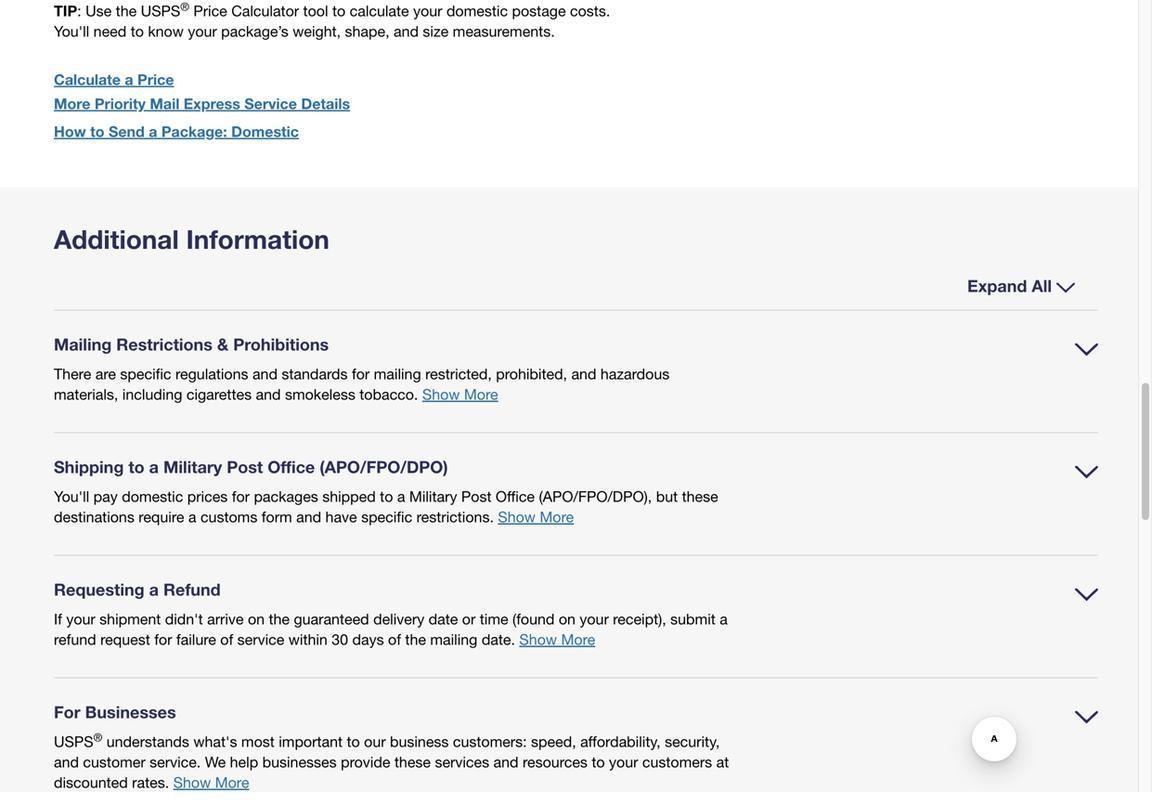 Task type: describe. For each thing, give the bounding box(es) containing it.
discounted
[[54, 774, 128, 791]]

mailing
[[54, 334, 112, 354]]

(found
[[513, 610, 555, 628]]

prices
[[187, 488, 228, 505]]

show down service.
[[173, 774, 211, 791]]

more down help
[[215, 774, 249, 791]]

details
[[301, 94, 350, 112]]

usps inside usps ®
[[54, 733, 93, 750]]

but
[[656, 488, 678, 505]]

require
[[139, 508, 184, 526]]

post inside you'll pay domestic prices for packages shipped to a military post office (apo/fpo/dpo), but these destinations require a customs form and have specific restrictions.
[[461, 488, 492, 505]]

to right the shipping
[[128, 456, 145, 477]]

show for requesting a refund
[[519, 631, 557, 648]]

postage
[[512, 2, 566, 20]]

to right 'tool'
[[332, 2, 346, 20]]

2 of from the left
[[388, 631, 401, 648]]

domestic inside price calculator tool to calculate your domestic postage costs. you'll need to know your package's weight, shape, and size measurements.
[[447, 2, 508, 20]]

2 on from the left
[[559, 610, 576, 628]]

standards
[[282, 365, 348, 383]]

shipment
[[100, 610, 161, 628]]

and left hazardous
[[572, 365, 597, 383]]

regulations
[[175, 365, 248, 383]]

more priority mail express service details link
[[54, 90, 646, 117]]

30
[[332, 631, 348, 648]]

to down tip : use the usps ®
[[131, 22, 144, 40]]

smokeless
[[285, 385, 355, 403]]

office inside you'll pay domestic prices for packages shipped to a military post office (apo/fpo/dpo), but these destinations require a customs form and have specific restrictions.
[[496, 488, 535, 505]]

and down prohibitions at the top left of page
[[253, 365, 278, 383]]

tool
[[303, 2, 328, 20]]

the inside tip : use the usps ®
[[116, 2, 137, 20]]

a right send
[[149, 122, 157, 140]]

a down prices
[[188, 508, 196, 526]]

request
[[100, 631, 150, 648]]

show for mailing restrictions & prohibitions
[[422, 385, 460, 403]]

rates.
[[132, 774, 169, 791]]

refund
[[163, 579, 221, 599]]

if your shipment didn't arrive on the guaranteed delivery date or time (found on your receipt), submit a refund request for failure of service within 30 days of the mailing date.
[[54, 610, 728, 648]]

business
[[390, 733, 449, 750]]

priority
[[95, 94, 146, 112]]

understands what's most important to our business customers: speed, affordability, security, and customer service. we help businesses provide these services and resources to your customers at discounted rates.
[[54, 733, 729, 791]]

need
[[93, 22, 127, 40]]

most
[[241, 733, 275, 750]]

packages
[[254, 488, 318, 505]]

materials,
[[54, 385, 118, 403]]

size
[[423, 22, 449, 40]]

restrictions
[[116, 334, 213, 354]]

for inside if your shipment didn't arrive on the guaranteed delivery date or time (found on your receipt), submit a refund request for failure of service within 30 days of the mailing date.
[[154, 631, 172, 648]]

and right cigarettes
[[256, 385, 281, 403]]

1 of from the left
[[220, 631, 233, 648]]

more for mailing restrictions & prohibitions
[[464, 385, 498, 403]]

what's
[[193, 733, 237, 750]]

and inside price calculator tool to calculate your domestic postage costs. you'll need to know your package's weight, shape, and size measurements.
[[394, 22, 419, 40]]

tip
[[54, 1, 77, 20]]

refund
[[54, 631, 96, 648]]

including
[[122, 385, 182, 403]]

mailing inside "there are specific regulations and standards for mailing restricted, prohibited, and hazardous materials, including cigarettes and smokeless tobacco."
[[374, 365, 421, 383]]

1 on from the left
[[248, 610, 265, 628]]

you'll inside you'll pay domestic prices for packages shipped to a military post office (apo/fpo/dpo), but these destinations require a customs form and have specific restrictions.
[[54, 488, 89, 505]]

price inside calculate a price more priority mail express service details
[[137, 70, 174, 88]]

these inside understands what's most important to our business customers: speed, affordability, security, and customer service. we help businesses provide these services and resources to your customers at discounted rates.
[[395, 753, 431, 771]]

for inside "there are specific regulations and standards for mailing restricted, prohibited, and hazardous materials, including cigarettes and smokeless tobacco."
[[352, 365, 370, 383]]

domestic inside you'll pay domestic prices for packages shipped to a military post office (apo/fpo/dpo), but these destinations require a customs form and have specific restrictions.
[[122, 488, 183, 505]]

&
[[217, 334, 229, 354]]

package's
[[221, 22, 289, 40]]

we
[[205, 753, 226, 771]]

tip : use the usps ®
[[54, 0, 189, 20]]

businesses
[[262, 753, 337, 771]]

resources
[[523, 753, 588, 771]]

show more for mailing restrictions & prohibitions
[[422, 385, 498, 403]]

express
[[184, 94, 240, 112]]

our
[[364, 733, 386, 750]]

date.
[[482, 631, 515, 648]]

more for shipping to a military post office (apo/fpo/dpo)
[[540, 508, 574, 526]]

calculate a price link
[[54, 69, 646, 90]]

customs
[[201, 508, 258, 526]]

calculate
[[350, 2, 409, 20]]

how to send a package: domestic
[[54, 122, 299, 140]]

and down usps ®
[[54, 753, 79, 771]]

usps inside tip : use the usps ®
[[141, 2, 180, 20]]

prohibited,
[[496, 365, 567, 383]]

a inside if your shipment didn't arrive on the guaranteed delivery date or time (found on your receipt), submit a refund request for failure of service within 30 days of the mailing date.
[[720, 610, 728, 628]]

services
[[435, 753, 489, 771]]

use
[[85, 2, 112, 20]]

shipped
[[322, 488, 376, 505]]

to right how
[[90, 122, 104, 140]]

calculate
[[54, 70, 121, 88]]

costs.
[[570, 2, 610, 20]]

0 vertical spatial office
[[268, 456, 315, 477]]

arrive
[[207, 610, 244, 628]]

more for requesting a refund
[[561, 631, 595, 648]]

specific inside "there are specific regulations and standards for mailing restricted, prohibited, and hazardous materials, including cigarettes and smokeless tobacco."
[[120, 365, 171, 383]]

0 horizontal spatial military
[[163, 456, 222, 477]]

shape,
[[345, 22, 390, 40]]

provide
[[341, 753, 390, 771]]



Task type: vqa. For each thing, say whether or not it's contained in the screenshot.
You'll to the top
yes



Task type: locate. For each thing, give the bounding box(es) containing it.
these right but at the bottom of the page
[[682, 488, 718, 505]]

form
[[262, 508, 292, 526]]

0 horizontal spatial post
[[227, 456, 263, 477]]

1 horizontal spatial post
[[461, 488, 492, 505]]

date
[[429, 610, 458, 628]]

0 vertical spatial these
[[682, 488, 718, 505]]

® up 'know'
[[180, 0, 189, 13]]

specific inside you'll pay domestic prices for packages shipped to a military post office (apo/fpo/dpo), but these destinations require a customs form and have specific restrictions.
[[361, 508, 412, 526]]

destinations
[[54, 508, 134, 526]]

your up refund
[[66, 610, 95, 628]]

restricted,
[[425, 365, 492, 383]]

a inside calculate a price more priority mail express service details
[[125, 70, 133, 88]]

1 vertical spatial you'll
[[54, 488, 89, 505]]

more down restricted,
[[464, 385, 498, 403]]

office left (apo/fpo/dpo),
[[496, 488, 535, 505]]

show more down (apo/fpo/dpo),
[[498, 508, 574, 526]]

0 vertical spatial usps
[[141, 2, 180, 20]]

1 horizontal spatial domestic
[[447, 2, 508, 20]]

military
[[163, 456, 222, 477], [409, 488, 457, 505]]

of down delivery
[[388, 631, 401, 648]]

1 vertical spatial these
[[395, 753, 431, 771]]

more down (apo/fpo/dpo),
[[540, 508, 574, 526]]

send
[[109, 122, 145, 140]]

and down customers: on the left
[[494, 753, 519, 771]]

1 vertical spatial military
[[409, 488, 457, 505]]

2 horizontal spatial the
[[405, 631, 426, 648]]

for
[[54, 702, 80, 722]]

price up package's
[[193, 2, 227, 20]]

0 vertical spatial for
[[352, 365, 370, 383]]

show down (found
[[519, 631, 557, 648]]

0 vertical spatial specific
[[120, 365, 171, 383]]

1 vertical spatial specific
[[361, 508, 412, 526]]

usps up 'know'
[[141, 2, 180, 20]]

businesses
[[85, 702, 176, 722]]

show more link for requesting a refund
[[519, 631, 595, 648]]

1 horizontal spatial ®
[[180, 0, 189, 13]]

military up restrictions.
[[409, 488, 457, 505]]

1 vertical spatial post
[[461, 488, 492, 505]]

these inside you'll pay domestic prices for packages shipped to a military post office (apo/fpo/dpo), but these destinations require a customs form and have specific restrictions.
[[682, 488, 718, 505]]

days
[[352, 631, 384, 648]]

specific down shipped
[[361, 508, 412, 526]]

post up restrictions.
[[461, 488, 492, 505]]

you'll up destinations
[[54, 488, 89, 505]]

0 horizontal spatial specific
[[120, 365, 171, 383]]

you'll inside price calculator tool to calculate your domestic postage costs. you'll need to know your package's weight, shape, and size measurements.
[[54, 22, 89, 40]]

a up require
[[149, 456, 159, 477]]

at
[[717, 753, 729, 771]]

and left size
[[394, 22, 419, 40]]

show more link down restricted,
[[422, 385, 498, 403]]

pay
[[93, 488, 118, 505]]

package:
[[161, 122, 227, 140]]

more inside calculate a price more priority mail express service details
[[54, 94, 90, 112]]

of
[[220, 631, 233, 648], [388, 631, 401, 648]]

domestic up measurements.
[[447, 2, 508, 20]]

to down affordability,
[[592, 753, 605, 771]]

or
[[462, 610, 476, 628]]

1 vertical spatial the
[[269, 610, 290, 628]]

are
[[95, 365, 116, 383]]

requesting a refund
[[54, 579, 221, 599]]

2 vertical spatial the
[[405, 631, 426, 648]]

customer
[[83, 753, 146, 771]]

your inside understands what's most important to our business customers: speed, affordability, security, and customer service. we help businesses provide these services and resources to your customers at discounted rates.
[[609, 753, 638, 771]]

0 horizontal spatial mailing
[[374, 365, 421, 383]]

0 horizontal spatial ®
[[93, 731, 102, 744]]

0 vertical spatial post
[[227, 456, 263, 477]]

these down business
[[395, 753, 431, 771]]

0 vertical spatial mailing
[[374, 365, 421, 383]]

calculator
[[231, 2, 299, 20]]

if
[[54, 610, 62, 628]]

more up how
[[54, 94, 90, 112]]

price calculator tool to calculate your domestic postage costs. you'll need to know your package's weight, shape, and size measurements.
[[54, 2, 610, 40]]

a
[[125, 70, 133, 88], [149, 122, 157, 140], [149, 456, 159, 477], [397, 488, 405, 505], [188, 508, 196, 526], [149, 579, 159, 599], [720, 610, 728, 628]]

for
[[352, 365, 370, 383], [232, 488, 250, 505], [154, 631, 172, 648]]

customers:
[[453, 733, 527, 750]]

usps ®
[[54, 731, 102, 750]]

requesting
[[54, 579, 145, 599]]

0 vertical spatial ®
[[180, 0, 189, 13]]

show down restricted,
[[422, 385, 460, 403]]

show more link down (found
[[519, 631, 595, 648]]

1 horizontal spatial these
[[682, 488, 718, 505]]

®
[[180, 0, 189, 13], [93, 731, 102, 744]]

show more for requesting a refund
[[519, 631, 595, 648]]

for up the customs
[[232, 488, 250, 505]]

didn't
[[165, 610, 203, 628]]

0 vertical spatial domestic
[[447, 2, 508, 20]]

® inside usps ®
[[93, 731, 102, 744]]

military inside you'll pay domestic prices for packages shipped to a military post office (apo/fpo/dpo), but these destinations require a customs form and have specific restrictions.
[[409, 488, 457, 505]]

0 vertical spatial military
[[163, 456, 222, 477]]

1 horizontal spatial on
[[559, 610, 576, 628]]

weight,
[[293, 22, 341, 40]]

0 horizontal spatial domestic
[[122, 488, 183, 505]]

specific
[[120, 365, 171, 383], [361, 508, 412, 526]]

cigarettes
[[187, 385, 252, 403]]

restrictions.
[[417, 508, 494, 526]]

you'll down the tip
[[54, 22, 89, 40]]

1 vertical spatial usps
[[54, 733, 93, 750]]

on
[[248, 610, 265, 628], [559, 610, 576, 628]]

a down (apo/fpo/dpo)
[[397, 488, 405, 505]]

to down (apo/fpo/dpo)
[[380, 488, 393, 505]]

® up customer at the bottom left
[[93, 731, 102, 744]]

show more down (found
[[519, 631, 595, 648]]

2 you'll from the top
[[54, 488, 89, 505]]

hazardous
[[601, 365, 670, 383]]

domestic up require
[[122, 488, 183, 505]]

more
[[54, 94, 90, 112], [464, 385, 498, 403], [540, 508, 574, 526], [561, 631, 595, 648], [215, 774, 249, 791]]

mailing inside if your shipment didn't arrive on the guaranteed delivery date or time (found on your receipt), submit a refund request for failure of service within 30 days of the mailing date.
[[430, 631, 478, 648]]

1 horizontal spatial usps
[[141, 2, 180, 20]]

1 vertical spatial price
[[137, 70, 174, 88]]

additional
[[54, 223, 179, 254]]

these
[[682, 488, 718, 505], [395, 753, 431, 771]]

domestic
[[447, 2, 508, 20], [122, 488, 183, 505]]

on up service
[[248, 610, 265, 628]]

more right date.
[[561, 631, 595, 648]]

1 horizontal spatial the
[[269, 610, 290, 628]]

to left our on the left of the page
[[347, 733, 360, 750]]

expand all
[[968, 275, 1052, 296]]

0 vertical spatial price
[[193, 2, 227, 20]]

1 vertical spatial ®
[[93, 731, 102, 744]]

1 vertical spatial for
[[232, 488, 250, 505]]

for up tobacco.
[[352, 365, 370, 383]]

show right restrictions.
[[498, 508, 536, 526]]

of down arrive
[[220, 631, 233, 648]]

military up prices
[[163, 456, 222, 477]]

usps down for
[[54, 733, 93, 750]]

customers
[[642, 753, 712, 771]]

calculate a price more priority mail express service details
[[54, 70, 350, 112]]

® inside tip : use the usps ®
[[180, 0, 189, 13]]

prohibitions
[[233, 334, 329, 354]]

show more link for shipping to a military post office (apo/fpo/dpo)
[[498, 508, 574, 526]]

to
[[332, 2, 346, 20], [131, 22, 144, 40], [90, 122, 104, 140], [128, 456, 145, 477], [380, 488, 393, 505], [347, 733, 360, 750], [592, 753, 605, 771]]

0 horizontal spatial the
[[116, 2, 137, 20]]

there are specific regulations and standards for mailing restricted, prohibited, and hazardous materials, including cigarettes and smokeless tobacco.
[[54, 365, 670, 403]]

show more
[[422, 385, 498, 403], [498, 508, 574, 526], [519, 631, 595, 648], [173, 774, 249, 791]]

understands
[[107, 733, 189, 750]]

show more down restricted,
[[422, 385, 498, 403]]

0 horizontal spatial price
[[137, 70, 174, 88]]

receipt),
[[613, 610, 666, 628]]

for inside you'll pay domestic prices for packages shipped to a military post office (apo/fpo/dpo), but these destinations require a customs form and have specific restrictions.
[[232, 488, 250, 505]]

0 horizontal spatial on
[[248, 610, 265, 628]]

service
[[237, 631, 284, 648]]

1 vertical spatial mailing
[[430, 631, 478, 648]]

service.
[[150, 753, 201, 771]]

your right 'know'
[[188, 22, 217, 40]]

your down affordability,
[[609, 753, 638, 771]]

2 horizontal spatial for
[[352, 365, 370, 383]]

domestic
[[231, 122, 299, 140]]

a up 'shipment' on the left bottom
[[149, 579, 159, 599]]

you'll pay domestic prices for packages shipped to a military post office (apo/fpo/dpo), but these destinations require a customs form and have specific restrictions.
[[54, 488, 718, 526]]

1 you'll from the top
[[54, 22, 89, 40]]

your
[[413, 2, 442, 20], [188, 22, 217, 40], [66, 610, 95, 628], [580, 610, 609, 628], [609, 753, 638, 771]]

security,
[[665, 733, 720, 750]]

0 horizontal spatial of
[[220, 631, 233, 648]]

post
[[227, 456, 263, 477], [461, 488, 492, 505]]

information
[[186, 223, 330, 254]]

0 horizontal spatial these
[[395, 753, 431, 771]]

show more link down (apo/fpo/dpo),
[[498, 508, 574, 526]]

additional information
[[54, 223, 330, 254]]

how
[[54, 122, 86, 140]]

office up packages
[[268, 456, 315, 477]]

1 horizontal spatial mailing
[[430, 631, 478, 648]]

show more down we
[[173, 774, 249, 791]]

tobacco.
[[360, 385, 418, 403]]

within
[[289, 631, 328, 648]]

and down packages
[[296, 508, 321, 526]]

2 vertical spatial for
[[154, 631, 172, 648]]

service
[[244, 94, 297, 112]]

your left the "receipt),"
[[580, 610, 609, 628]]

specific up including
[[120, 365, 171, 383]]

1 horizontal spatial specific
[[361, 508, 412, 526]]

and
[[394, 22, 419, 40], [253, 365, 278, 383], [572, 365, 597, 383], [256, 385, 281, 403], [296, 508, 321, 526], [54, 753, 79, 771], [494, 753, 519, 771]]

:
[[77, 2, 81, 20]]

1 horizontal spatial office
[[496, 488, 535, 505]]

mailing up tobacco.
[[374, 365, 421, 383]]

show more link down we
[[173, 774, 249, 791]]

show for shipping to a military post office (apo/fpo/dpo)
[[498, 508, 536, 526]]

0 horizontal spatial office
[[268, 456, 315, 477]]

show
[[422, 385, 460, 403], [498, 508, 536, 526], [519, 631, 557, 648], [173, 774, 211, 791]]

1 vertical spatial domestic
[[122, 488, 183, 505]]

and inside you'll pay domestic prices for packages shipped to a military post office (apo/fpo/dpo), but these destinations require a customs form and have specific restrictions.
[[296, 508, 321, 526]]

mailing down "date"
[[430, 631, 478, 648]]

post up prices
[[227, 456, 263, 477]]

1 vertical spatial office
[[496, 488, 535, 505]]

expand
[[968, 275, 1027, 296]]

on right (found
[[559, 610, 576, 628]]

to inside you'll pay domestic prices for packages shipped to a military post office (apo/fpo/dpo), but these destinations require a customs form and have specific restrictions.
[[380, 488, 393, 505]]

(apo/fpo/dpo),
[[539, 488, 652, 505]]

the down delivery
[[405, 631, 426, 648]]

help
[[230, 753, 258, 771]]

have
[[326, 508, 357, 526]]

speed,
[[531, 733, 576, 750]]

0 vertical spatial you'll
[[54, 22, 89, 40]]

1 horizontal spatial military
[[409, 488, 457, 505]]

price inside price calculator tool to calculate your domestic postage costs. you'll need to know your package's weight, shape, and size measurements.
[[193, 2, 227, 20]]

1 horizontal spatial price
[[193, 2, 227, 20]]

for down didn't
[[154, 631, 172, 648]]

0 horizontal spatial for
[[154, 631, 172, 648]]

mailing restrictions & prohibitions
[[54, 334, 329, 354]]

show more link for mailing restrictions & prohibitions
[[422, 385, 498, 403]]

a right submit
[[720, 610, 728, 628]]

the up service
[[269, 610, 290, 628]]

delivery
[[373, 610, 425, 628]]

shipping
[[54, 456, 124, 477]]

failure
[[176, 631, 216, 648]]

show more for shipping to a military post office (apo/fpo/dpo)
[[498, 508, 574, 526]]

the up need
[[116, 2, 137, 20]]

1 horizontal spatial of
[[388, 631, 401, 648]]

0 vertical spatial the
[[116, 2, 137, 20]]

the
[[116, 2, 137, 20], [269, 610, 290, 628], [405, 631, 426, 648]]

price up "mail"
[[137, 70, 174, 88]]

0 horizontal spatial usps
[[54, 733, 93, 750]]

your up size
[[413, 2, 442, 20]]

important
[[279, 733, 343, 750]]

1 horizontal spatial for
[[232, 488, 250, 505]]

shipping to a military post office (apo/fpo/dpo)
[[54, 456, 448, 477]]

a up priority
[[125, 70, 133, 88]]

how to send a package: domestic link
[[54, 117, 646, 145]]



